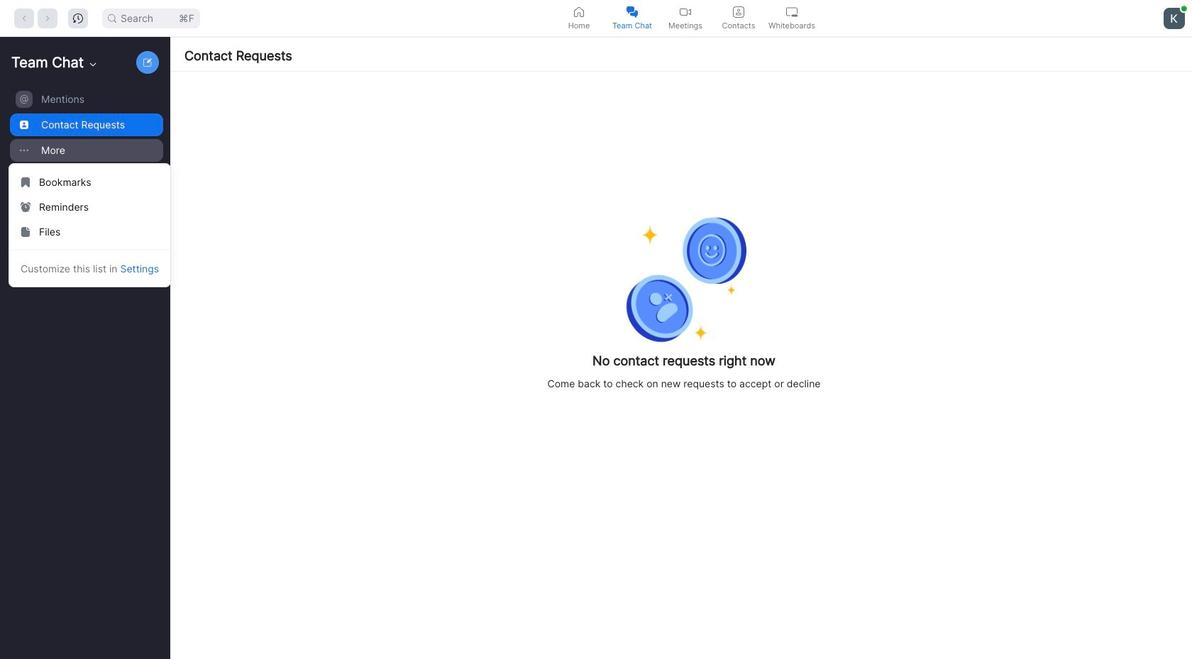 Task type: locate. For each thing, give the bounding box(es) containing it.
alarm off image
[[21, 202, 31, 212], [21, 202, 31, 212]]

bookmark image
[[21, 177, 31, 187], [21, 177, 31, 187]]

file image
[[21, 227, 31, 237]]

menu
[[9, 163, 171, 288]]



Task type: describe. For each thing, give the bounding box(es) containing it.
file image
[[21, 227, 31, 237]]



Task type: vqa. For each thing, say whether or not it's contained in the screenshot.
speaker within Button
no



